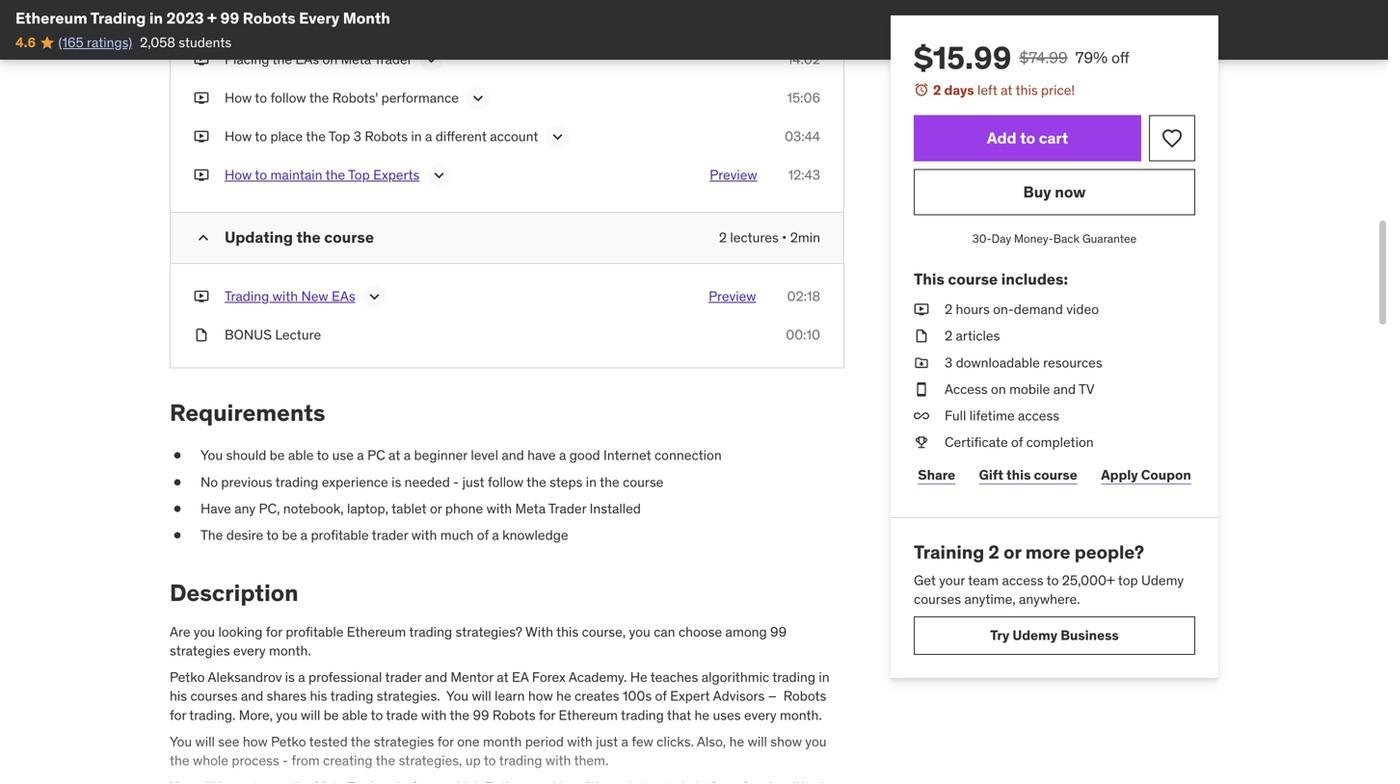 Task type: describe. For each thing, give the bounding box(es) containing it.
00:10
[[786, 326, 821, 344]]

the up installed
[[600, 474, 620, 491]]

xsmall image for access on mobile and tv
[[914, 380, 929, 399]]

have
[[528, 447, 556, 464]]

of inside are you looking for profitable ethereum trading strategies? with this course, you can choose among 99 strategies every month. petko aleksandrov is a professional trader and mentor at ea forex academy. he teaches algorithmic trading in his courses and shares his trading strategies.  you will learn how he creates 100s of expert advisors –  robots for trading. more, you will be able to trade with the 99 robots for ethereum trading that he uses every month. you will see how petko tested the strategies for one month period with just a few clicks. also, he will show you the whole process - from creating the strategies, up to trading with them.
[[655, 688, 667, 705]]

will down mentor
[[472, 688, 492, 705]]

xsmall image for have any pc, notebook, laptop, tablet or phone with meta trader installed
[[170, 500, 185, 519]]

top
[[1118, 572, 1138, 590]]

laptop,
[[347, 500, 389, 518]]

buy now
[[1024, 182, 1086, 202]]

have
[[201, 500, 231, 518]]

full lifetime access
[[945, 407, 1060, 425]]

2 hours on-demand video
[[945, 301, 1099, 318]]

gift this course
[[979, 466, 1078, 484]]

0 vertical spatial 3
[[354, 128, 362, 145]]

0 horizontal spatial of
[[477, 527, 489, 544]]

days
[[944, 81, 974, 99]]

buy
[[1024, 182, 1052, 202]]

maintain
[[270, 166, 323, 184]]

choose
[[679, 624, 722, 641]]

description
[[170, 579, 299, 608]]

trading up notebook,
[[275, 474, 319, 491]]

team
[[968, 572, 999, 590]]

place
[[270, 128, 303, 145]]

with down "have any pc, notebook, laptop, tablet or phone with meta trader installed"
[[412, 527, 437, 544]]

with inside are you looking for profitable ethereum trading strategies? with this course, you can choose among 99 strategies every month. petko aleksandrov is a professional trader and mentor at ea forex academy. he teaches algorithmic trading in his courses and shares his trading strategies.  you will learn how he creates 100s of expert advisors –  robots for trading. more, you will be able to trade with the 99 robots for ethereum trading that he uses every month. you will see how petko tested the strategies for one month period with just a few clicks. also, he will show you the whole process - from creating the strategies, up to trading with them.
[[546, 753, 571, 770]]

teaches algorithmic
[[651, 669, 770, 687]]

show lecture description image for preview
[[365, 287, 384, 306]]

apply coupon
[[1101, 466, 1192, 484]]

price!
[[1041, 81, 1075, 99]]

0 vertical spatial you
[[201, 447, 223, 464]]

course up hours
[[948, 269, 998, 289]]

you left 'can'
[[629, 624, 651, 641]]

with just
[[567, 734, 618, 751]]

how to maintain the top experts
[[225, 166, 420, 184]]

1 vertical spatial preview
[[709, 288, 756, 305]]

will up whole
[[195, 734, 215, 751]]

xsmall image up "small" image
[[194, 166, 209, 185]]

a right much
[[492, 527, 499, 544]]

a right have in the bottom left of the page
[[559, 447, 566, 464]]

0 vertical spatial access
[[1018, 407, 1060, 425]]

1 horizontal spatial -
[[453, 474, 459, 491]]

will down his on the left bottom of page
[[301, 707, 320, 724]]

0 horizontal spatial at
[[389, 447, 401, 464]]

and left tv
[[1054, 381, 1076, 398]]

how for how to place the top 3 robots in a different account
[[225, 128, 252, 145]]

2 days left at this price!
[[933, 81, 1075, 99]]

placing the eas on meta trader
[[225, 50, 412, 68]]

1 vertical spatial how
[[243, 734, 268, 751]]

1 vertical spatial be
[[282, 527, 297, 544]]

training
[[914, 541, 985, 564]]

expert
[[670, 688, 710, 705]]

2 for 2 hours on-demand video
[[945, 301, 953, 318]]

are
[[170, 624, 190, 641]]

you inside are you looking for profitable ethereum trading strategies? with this course, you can choose among 99 strategies every month. petko aleksandrov is a professional trader and mentor at ea forex academy. he teaches algorithmic trading in his courses and shares his trading strategies.  you will learn how he creates 100s of expert advisors –  robots for trading. more, you will be able to trade with the 99 robots for ethereum trading that he uses every month. you will see how petko tested the strategies for one month period with just a few clicks. also, he will show you the whole process - from creating the strategies, up to trading with them.
[[170, 734, 192, 751]]

students
[[179, 34, 232, 51]]

beginner
[[414, 447, 468, 464]]

1 vertical spatial strategies
[[374, 734, 434, 751]]

0 vertical spatial every
[[233, 643, 266, 660]]

different
[[436, 128, 487, 145]]

to left the use
[[317, 447, 329, 464]]

updating the course
[[225, 227, 374, 247]]

trading up few
[[621, 707, 664, 724]]

be inside are you looking for profitable ethereum trading strategies? with this course, you can choose among 99 strategies every month. petko aleksandrov is a professional trader and mentor at ea forex academy. he teaches algorithmic trading in his courses and shares his trading strategies.  you will learn how he creates 100s of expert advisors –  robots for trading. more, you will be able to trade with the 99 robots for ethereum trading that he uses every month. you will see how petko tested the strategies for one month period with just a few clicks. also, he will show you the whole process - from creating the strategies, up to trading with them.
[[324, 707, 339, 724]]

a left few
[[621, 734, 629, 751]]

the left whole
[[170, 753, 190, 770]]

0 vertical spatial be
[[270, 447, 285, 464]]

1 vertical spatial 3
[[945, 354, 953, 371]]

this inside are you looking for profitable ethereum trading strategies? with this course, you can choose among 99 strategies every month. petko aleksandrov is a professional trader and mentor at ea forex academy. he teaches algorithmic trading in his courses and shares his trading strategies.  you will learn how he creates 100s of expert advisors –  robots for trading. more, you will be able to trade with the 99 robots for ethereum trading that he uses every month. you will see how petko tested the strategies for one month period with just a few clicks. also, he will show you the whole process - from creating the strategies, up to trading with them.
[[556, 624, 579, 641]]

no previous trading experience is needed - just follow the steps in the course
[[201, 474, 664, 491]]

the inside "button"
[[326, 166, 345, 184]]

course down how to maintain the top experts "button"
[[324, 227, 374, 247]]

much
[[440, 527, 474, 544]]

$74.99
[[1020, 48, 1068, 67]]

2 inside training 2 or more people? get your team access to 25,000+ top udemy courses anytime, anywhere.
[[989, 541, 1000, 564]]

03:44
[[785, 128, 821, 145]]

robots'
[[332, 89, 378, 106]]

0 horizontal spatial meta
[[341, 50, 371, 68]]

strategies,
[[399, 753, 462, 770]]

a down notebook,
[[301, 527, 308, 544]]

0 vertical spatial profitable
[[311, 527, 369, 544]]

udemy inside training 2 or more people? get your team access to 25,000+ top udemy courses anytime, anywhere.
[[1142, 572, 1184, 590]]

can
[[654, 624, 675, 641]]

alarm image
[[914, 82, 929, 97]]

one
[[457, 734, 480, 751]]

2,058
[[140, 34, 175, 51]]

his courses
[[170, 688, 238, 705]]

hours
[[956, 301, 990, 318]]

add
[[987, 128, 1017, 148]]

0 horizontal spatial eas
[[295, 50, 319, 68]]

the
[[201, 527, 223, 544]]

just
[[462, 474, 485, 491]]

tested
[[309, 734, 348, 751]]

top for experts
[[348, 166, 370, 184]]

0 vertical spatial preview
[[710, 166, 757, 184]]

trading down month
[[499, 753, 542, 770]]

experts
[[373, 166, 420, 184]]

the down have in the bottom left of the page
[[527, 474, 546, 491]]

wishlist image
[[1161, 127, 1184, 150]]

2 articles
[[945, 328, 1000, 345]]

to down placing
[[255, 89, 267, 106]]

0 horizontal spatial ethereum
[[15, 8, 87, 28]]

2 for 2 articles
[[945, 328, 953, 345]]

and right level
[[502, 447, 524, 464]]

1 vertical spatial he
[[695, 707, 710, 724]]

back
[[1054, 231, 1080, 246]]

you down "shares"
[[276, 707, 298, 724]]

share button
[[914, 456, 960, 495]]

1 horizontal spatial petko
[[271, 734, 306, 751]]

get
[[914, 572, 936, 590]]

the right place
[[306, 128, 326, 145]]

video
[[1067, 301, 1099, 318]]

and up more, on the bottom of page
[[241, 688, 263, 705]]

cart
[[1039, 128, 1069, 148]]

to inside "button"
[[255, 166, 267, 184]]

0 vertical spatial for
[[266, 624, 282, 641]]

certificate of completion
[[945, 434, 1094, 451]]

0 vertical spatial how
[[528, 688, 553, 705]]

course down internet
[[623, 474, 664, 491]]

2 vertical spatial 99
[[473, 707, 489, 724]]

$15.99
[[914, 39, 1012, 77]]

buy now button
[[914, 169, 1196, 216]]

updating
[[225, 227, 293, 247]]

creates 100s
[[575, 688, 652, 705]]

left
[[978, 81, 998, 99]]

few
[[632, 734, 654, 751]]

trading left strategies?
[[409, 624, 452, 641]]

needed
[[405, 474, 450, 491]]

uses
[[713, 707, 741, 724]]

0 horizontal spatial follow
[[270, 89, 306, 106]]

(165 ratings)
[[58, 34, 132, 51]]

with
[[526, 624, 553, 641]]

0 vertical spatial able
[[288, 447, 314, 464]]

0 horizontal spatial or
[[430, 500, 442, 518]]

to down pc,
[[266, 527, 279, 544]]

tv
[[1079, 381, 1095, 398]]

the right placing
[[272, 50, 292, 68]]

people?
[[1075, 541, 1145, 564]]

lifetime
[[970, 407, 1015, 425]]

to right up
[[484, 753, 496, 770]]

good
[[570, 447, 600, 464]]

up
[[466, 753, 481, 770]]

a left different at top left
[[425, 128, 432, 145]]

from
[[292, 753, 320, 770]]

show lecture description image for 12:43
[[429, 166, 449, 185]]

0 vertical spatial on
[[323, 50, 338, 68]]

0 horizontal spatial 99
[[220, 8, 239, 28]]

1 horizontal spatial ethereum
[[347, 624, 406, 641]]

notebook,
[[283, 500, 344, 518]]

0 vertical spatial is
[[392, 474, 401, 491]]

to left place
[[255, 128, 267, 145]]

trading with new eas
[[225, 288, 355, 305]]

xsmall image for no previous trading experience is needed - just follow the steps in the course
[[170, 473, 185, 492]]

at inside are you looking for profitable ethereum trading strategies? with this course, you can choose among 99 strategies every month. petko aleksandrov is a professional trader and mentor at ea forex academy. he teaches algorithmic trading in his courses and shares his trading strategies.  you will learn how he creates 100s of expert advisors –  robots for trading. more, you will be able to trade with the 99 robots for ethereum trading that he uses every month. you will see how petko tested the strategies for one month period with just a few clicks. also, he will show you the whole process - from creating the strategies, up to trading with them.
[[497, 669, 509, 687]]

month
[[343, 8, 390, 28]]

2 lectures • 2min
[[719, 229, 821, 246]]

will left show at the right
[[748, 734, 767, 751]]

that
[[667, 707, 691, 724]]

0 vertical spatial strategies
[[170, 643, 230, 660]]

able inside are you looking for profitable ethereum trading strategies? with this course, you can choose among 99 strategies every month. petko aleksandrov is a professional trader and mentor at ea forex academy. he teaches algorithmic trading in his courses and shares his trading strategies.  you will learn how he creates 100s of expert advisors –  robots for trading. more, you will be able to trade with the 99 robots for ethereum trading that he uses every month. you will see how petko tested the strategies for one month period with just a few clicks. also, he will show you the whole process - from creating the strategies, up to trading with them.
[[342, 707, 368, 724]]

0 horizontal spatial udemy
[[1013, 627, 1058, 645]]

show lecture description image up different at top left
[[469, 89, 488, 108]]

to left trade
[[371, 707, 383, 724]]

you right are
[[194, 624, 215, 641]]

the left robots'
[[309, 89, 329, 106]]

show lecture description image for 14:02
[[422, 50, 441, 69]]

articles
[[956, 328, 1000, 345]]

ethereum trading in 2023 + 99 robots every month
[[15, 8, 390, 28]]

xsmall image for 2 articles
[[914, 327, 929, 346]]



Task type: vqa. For each thing, say whether or not it's contained in the screenshot.
HOW TO FOLLOW THE ROBOTS' PERFORMANCE
yes



Task type: locate. For each thing, give the bounding box(es) containing it.
profitable inside are you looking for profitable ethereum trading strategies? with this course, you can choose among 99 strategies every month. petko aleksandrov is a professional trader and mentor at ea forex academy. he teaches algorithmic trading in his courses and shares his trading strategies.  you will learn how he creates 100s of expert advisors –  robots for trading. more, you will be able to trade with the 99 robots for ethereum trading that he uses every month. you will see how petko tested the strategies for one month period with just a few clicks. also, he will show you the whole process - from creating the strategies, up to trading with them.
[[286, 624, 344, 641]]

2 vertical spatial how
[[225, 166, 252, 184]]

1 vertical spatial access
[[1002, 572, 1044, 590]]

day
[[992, 231, 1012, 246]]

1 how from the top
[[225, 89, 252, 106]]

he down forex on the bottom left of page
[[556, 688, 571, 705]]

to inside training 2 or more people? get your team access to 25,000+ top udemy courses anytime, anywhere.
[[1047, 572, 1059, 590]]

of left expert
[[655, 688, 667, 705]]

0 horizontal spatial he
[[556, 688, 571, 705]]

trading with new eas button
[[225, 287, 355, 310]]

1 horizontal spatial follow
[[488, 474, 524, 491]]

and up strategies.  you
[[425, 669, 447, 687]]

how down forex on the bottom left of page
[[528, 688, 553, 705]]

2 horizontal spatial ethereum
[[559, 707, 618, 724]]

0 vertical spatial how
[[225, 89, 252, 106]]

month. up "shares"
[[269, 643, 311, 660]]

the right creating
[[376, 753, 396, 770]]

access down mobile
[[1018, 407, 1060, 425]]

robots up experts
[[365, 128, 408, 145]]

(165
[[58, 34, 84, 51]]

any
[[235, 500, 256, 518]]

1 horizontal spatial is
[[392, 474, 401, 491]]

0 vertical spatial -
[[453, 474, 459, 491]]

mentor
[[451, 669, 494, 687]]

0 horizontal spatial petko
[[170, 669, 205, 687]]

course,
[[582, 624, 626, 641]]

1 vertical spatial every
[[744, 707, 777, 724]]

0 vertical spatial petko
[[170, 669, 205, 687]]

1 vertical spatial profitable
[[286, 624, 344, 641]]

every
[[233, 643, 266, 660], [744, 707, 777, 724]]

among
[[726, 624, 767, 641]]

xsmall image
[[194, 166, 209, 185], [194, 326, 209, 345], [914, 327, 929, 346], [914, 380, 929, 399], [170, 473, 185, 492], [170, 500, 185, 519]]

how for how to maintain the top experts
[[225, 166, 252, 184]]

no
[[201, 474, 218, 491]]

1 horizontal spatial meta
[[515, 500, 546, 518]]

2 vertical spatial he
[[730, 734, 745, 751]]

steps
[[550, 474, 583, 491]]

1 vertical spatial trading
[[225, 288, 269, 305]]

2023
[[166, 8, 204, 28]]

xsmall image left no
[[170, 473, 185, 492]]

trading inside button
[[225, 288, 269, 305]]

3 down robots'
[[354, 128, 362, 145]]

course down completion
[[1034, 466, 1078, 484]]

of down full lifetime access
[[1011, 434, 1023, 451]]

1 vertical spatial able
[[342, 707, 368, 724]]

+
[[207, 8, 217, 28]]

preview up lectures
[[710, 166, 757, 184]]

looking
[[218, 624, 263, 641]]

profitable down notebook,
[[311, 527, 369, 544]]

now
[[1055, 182, 1086, 202]]

to up anywhere. on the bottom right of the page
[[1047, 572, 1059, 590]]

try udemy business link
[[914, 617, 1196, 656]]

with left new
[[273, 288, 298, 305]]

top for 3
[[329, 128, 350, 145]]

2 vertical spatial this
[[556, 624, 579, 641]]

trading up bonus
[[225, 288, 269, 305]]

1 vertical spatial or
[[1004, 541, 1022, 564]]

2 horizontal spatial at
[[1001, 81, 1013, 99]]

robots up placing
[[243, 8, 296, 28]]

1 horizontal spatial month.
[[780, 707, 822, 724]]

pc
[[367, 447, 385, 464]]

the right updating
[[296, 227, 321, 247]]

is
[[392, 474, 401, 491], [285, 669, 295, 687]]

0 horizontal spatial every
[[233, 643, 266, 660]]

knowledge
[[502, 527, 568, 544]]

trading down professional trader
[[330, 688, 374, 705]]

a right pc
[[404, 447, 411, 464]]

xsmall image left access
[[914, 380, 929, 399]]

creating
[[323, 753, 373, 770]]

1 horizontal spatial how
[[528, 688, 553, 705]]

2 horizontal spatial 99
[[770, 624, 787, 641]]

month. up show at the right
[[780, 707, 822, 724]]

trading up ratings)
[[90, 8, 146, 28]]

show lecture description image
[[422, 50, 441, 69], [469, 89, 488, 108], [429, 166, 449, 185], [365, 287, 384, 306]]

30-day money-back guarantee
[[973, 231, 1137, 246]]

0 horizontal spatial on
[[323, 50, 338, 68]]

a
[[425, 128, 432, 145], [357, 447, 364, 464], [404, 447, 411, 464], [559, 447, 566, 464], [301, 527, 308, 544], [492, 527, 499, 544], [298, 669, 305, 687], [621, 734, 629, 751]]

xsmall image left "2 articles"
[[914, 327, 929, 346]]

meta
[[341, 50, 371, 68], [515, 500, 546, 518]]

on down downloadable
[[991, 381, 1006, 398]]

2 vertical spatial at
[[497, 669, 509, 687]]

or left more
[[1004, 541, 1022, 564]]

courses
[[914, 591, 961, 608]]

to left maintain
[[255, 166, 267, 184]]

1 horizontal spatial you
[[201, 447, 223, 464]]

how to place the top 3 robots in a different account
[[225, 128, 538, 145]]

0 vertical spatial eas
[[295, 50, 319, 68]]

tablet
[[392, 500, 427, 518]]

profitable up his on the left bottom of page
[[286, 624, 344, 641]]

robots for every
[[243, 8, 296, 28]]

trader
[[374, 50, 412, 68], [549, 500, 587, 518]]

learn
[[495, 688, 525, 705]]

•
[[782, 229, 787, 246]]

resources
[[1043, 354, 1103, 371]]

phone
[[445, 500, 483, 518]]

15:06
[[787, 89, 821, 106]]

1 vertical spatial eas
[[332, 288, 355, 305]]

4.6
[[15, 34, 36, 51]]

1 vertical spatial how
[[225, 128, 252, 145]]

also,
[[697, 734, 726, 751]]

with right phone
[[487, 500, 512, 518]]

1 vertical spatial of
[[477, 527, 489, 544]]

99
[[220, 8, 239, 28], [770, 624, 787, 641], [473, 707, 489, 724]]

course inside 'link'
[[1034, 466, 1078, 484]]

2 vertical spatial for
[[437, 734, 454, 751]]

for
[[266, 624, 282, 641], [170, 707, 186, 724], [437, 734, 454, 751]]

pc,
[[259, 500, 280, 518]]

is up "shares"
[[285, 669, 295, 687]]

- inside are you looking for profitable ethereum trading strategies? with this course, you can choose among 99 strategies every month. petko aleksandrov is a professional trader and mentor at ea forex academy. he teaches algorithmic trading in his courses and shares his trading strategies.  you will learn how he creates 100s of expert advisors –  robots for trading. more, you will be able to trade with the 99 robots for ethereum trading that he uses every month. you will see how petko tested the strategies for one month period with just a few clicks. also, he will show you the whole process - from creating the strategies, up to trading with them.
[[283, 753, 288, 770]]

be right should
[[270, 447, 285, 464]]

0 vertical spatial udemy
[[1142, 572, 1184, 590]]

this left price!
[[1016, 81, 1038, 99]]

at
[[1001, 81, 1013, 99], [389, 447, 401, 464], [497, 669, 509, 687]]

more
[[1026, 541, 1071, 564]]

0 horizontal spatial trader
[[374, 50, 412, 68]]

whole
[[193, 753, 228, 770]]

2 how from the top
[[225, 128, 252, 145]]

requirements
[[170, 399, 325, 428]]

robots for in
[[365, 128, 408, 145]]

0 vertical spatial trading
[[90, 8, 146, 28]]

1 vertical spatial follow
[[488, 474, 524, 491]]

0 horizontal spatial month.
[[269, 643, 311, 660]]

0 vertical spatial this
[[1016, 81, 1038, 99]]

- left just
[[453, 474, 459, 491]]

2 right the "alarm" image
[[933, 81, 941, 99]]

how down placing
[[225, 89, 252, 106]]

0 vertical spatial or
[[430, 500, 442, 518]]

1 vertical spatial 99
[[770, 624, 787, 641]]

0 vertical spatial ethereum
[[15, 8, 87, 28]]

meta up robots'
[[341, 50, 371, 68]]

account
[[490, 128, 538, 145]]

how inside "button"
[[225, 166, 252, 184]]

$15.99 $74.99 79% off
[[914, 39, 1130, 77]]

he
[[630, 669, 648, 687]]

1 vertical spatial on
[[991, 381, 1006, 398]]

for down his courses
[[170, 707, 186, 724]]

2 vertical spatial ethereum
[[559, 707, 618, 724]]

2 up team
[[989, 541, 1000, 564]]

this right gift
[[1007, 466, 1031, 484]]

0 horizontal spatial -
[[283, 753, 288, 770]]

0 horizontal spatial strategies
[[170, 643, 230, 660]]

is inside are you looking for profitable ethereum trading strategies? with this course, you can choose among 99 strategies every month. petko aleksandrov is a professional trader and mentor at ea forex academy. he teaches algorithmic trading in his courses and shares his trading strategies.  you will learn how he creates 100s of expert advisors –  robots for trading. more, you will be able to trade with the 99 robots for ethereum trading that he uses every month. you will see how petko tested the strategies for one month period with just a few clicks. also, he will show you the whole process - from creating the strategies, up to trading with them.
[[285, 669, 295, 687]]

show lecture description image
[[548, 127, 567, 146]]

you up no
[[201, 447, 223, 464]]

eas down every
[[295, 50, 319, 68]]

or inside training 2 or more people? get your team access to 25,000+ top udemy courses anytime, anywhere.
[[1004, 541, 1022, 564]]

strategies
[[170, 643, 230, 660], [374, 734, 434, 751]]

forex
[[532, 669, 566, 687]]

try
[[990, 627, 1010, 645]]

xsmall image
[[194, 50, 209, 69], [194, 89, 209, 107], [194, 127, 209, 146], [194, 287, 209, 306], [914, 300, 929, 319], [914, 354, 929, 373], [914, 407, 929, 426], [914, 433, 929, 452], [170, 447, 185, 466], [170, 526, 185, 545]]

0 horizontal spatial how
[[243, 734, 268, 751]]

to left cart
[[1020, 128, 1036, 148]]

add to cart
[[987, 128, 1069, 148]]

0 vertical spatial follow
[[270, 89, 306, 106]]

advisors
[[713, 688, 765, 705]]

how for how to follow the robots' performance
[[225, 89, 252, 106]]

lectures
[[730, 229, 779, 246]]

1 horizontal spatial of
[[655, 688, 667, 705]]

placing
[[225, 50, 269, 68]]

1 horizontal spatial on
[[991, 381, 1006, 398]]

this course includes:
[[914, 269, 1068, 289]]

with down the period
[[546, 753, 571, 770]]

show lecture description image right experts
[[429, 166, 449, 185]]

lecture
[[275, 326, 321, 344]]

connection
[[655, 447, 722, 464]]

with inside button
[[273, 288, 298, 305]]

0 horizontal spatial for
[[170, 707, 186, 724]]

petko up from
[[271, 734, 306, 751]]

this inside 'link'
[[1007, 466, 1031, 484]]

0 vertical spatial top
[[329, 128, 350, 145]]

certificate
[[945, 434, 1008, 451]]

access inside training 2 or more people? get your team access to 25,000+ top udemy courses anytime, anywhere.
[[1002, 572, 1044, 590]]

0 vertical spatial meta
[[341, 50, 371, 68]]

or down no previous trading experience is needed - just follow the steps in the course
[[430, 500, 442, 518]]

to inside button
[[1020, 128, 1036, 148]]

xsmall image left the have
[[170, 500, 185, 519]]

add to cart button
[[914, 115, 1142, 162]]

eas right new
[[332, 288, 355, 305]]

strategies down are
[[170, 643, 230, 660]]

demand
[[1014, 301, 1063, 318]]

trading up '–'
[[773, 669, 816, 687]]

a up "shares"
[[298, 669, 305, 687]]

access up anywhere. on the bottom right of the page
[[1002, 572, 1044, 590]]

how to follow the robots' performance
[[225, 89, 459, 106]]

in inside are you looking for profitable ethereum trading strategies? with this course, you can choose among 99 strategies every month. petko aleksandrov is a professional trader and mentor at ea forex academy. he teaches algorithmic trading in his courses and shares his trading strategies.  you will learn how he creates 100s of expert advisors –  robots for trading. more, you will be able to trade with the 99 robots for ethereum trading that he uses every month. you will see how petko tested the strategies for one month period with just a few clicks. also, he will show you the whole process - from creating the strategies, up to trading with them.
[[819, 669, 830, 687]]

at right pc
[[389, 447, 401, 464]]

1 horizontal spatial for
[[266, 624, 282, 641]]

0 vertical spatial robots
[[243, 8, 296, 28]]

on-
[[993, 301, 1014, 318]]

2 left hours
[[945, 301, 953, 318]]

aleksandrov
[[208, 669, 282, 687]]

3 how from the top
[[225, 166, 252, 184]]

2 for 2 days left at this price!
[[933, 81, 941, 99]]

to
[[255, 89, 267, 106], [255, 128, 267, 145], [1020, 128, 1036, 148], [255, 166, 267, 184], [317, 447, 329, 464], [266, 527, 279, 544], [1047, 572, 1059, 590], [371, 707, 383, 724], [484, 753, 496, 770]]

small image
[[194, 228, 213, 248]]

1 vertical spatial this
[[1007, 466, 1031, 484]]

2 horizontal spatial he
[[730, 734, 745, 751]]

at left ea
[[497, 669, 509, 687]]

coupon
[[1141, 466, 1192, 484]]

1 vertical spatial top
[[348, 166, 370, 184]]

1 horizontal spatial trader
[[549, 500, 587, 518]]

1 vertical spatial ethereum
[[347, 624, 406, 641]]

trader up performance
[[374, 50, 412, 68]]

eas inside button
[[332, 288, 355, 305]]

meta up knowledge
[[515, 500, 546, 518]]

0 horizontal spatial 3
[[354, 128, 362, 145]]

1 horizontal spatial able
[[342, 707, 368, 724]]

1 vertical spatial robots
[[365, 128, 408, 145]]

academy.
[[569, 669, 627, 687]]

2 horizontal spatial for
[[437, 734, 454, 751]]

you
[[201, 447, 223, 464], [170, 734, 192, 751]]

25,000+
[[1062, 572, 1115, 590]]

2 horizontal spatial of
[[1011, 434, 1023, 451]]

3
[[354, 128, 362, 145], [945, 354, 953, 371]]

with
[[273, 288, 298, 305], [487, 500, 512, 518], [412, 527, 437, 544], [546, 753, 571, 770]]

2 vertical spatial of
[[655, 688, 667, 705]]

strategies?
[[456, 624, 523, 641]]

be down his on the left bottom of page
[[324, 707, 339, 724]]

2 for 2 lectures • 2min
[[719, 229, 727, 246]]

2min
[[790, 229, 821, 246]]

1 horizontal spatial 99
[[473, 707, 489, 724]]

1 vertical spatial month.
[[780, 707, 822, 724]]

1 horizontal spatial or
[[1004, 541, 1022, 564]]

month.
[[269, 643, 311, 660], [780, 707, 822, 724]]

preview down lectures
[[709, 288, 756, 305]]

previous
[[221, 474, 272, 491]]

how up process
[[243, 734, 268, 751]]

0 horizontal spatial you
[[170, 734, 192, 751]]

xsmall image left bonus
[[194, 326, 209, 345]]

includes:
[[1002, 269, 1068, 289]]

ethereum up professional trader
[[347, 624, 406, 641]]

access on mobile and tv
[[945, 381, 1095, 398]]

able up tested at the left of page
[[342, 707, 368, 724]]

top inside "button"
[[348, 166, 370, 184]]

preview
[[710, 166, 757, 184], [709, 288, 756, 305]]

1 vertical spatial petko
[[271, 734, 306, 751]]

process
[[232, 753, 279, 770]]

at right left
[[1001, 81, 1013, 99]]

1 vertical spatial at
[[389, 447, 401, 464]]

2
[[933, 81, 941, 99], [719, 229, 727, 246], [945, 301, 953, 318], [945, 328, 953, 345], [989, 541, 1000, 564]]

try udemy business
[[990, 627, 1119, 645]]

1 horizontal spatial robots
[[365, 128, 408, 145]]

the up creating
[[351, 734, 371, 751]]

1 vertical spatial udemy
[[1013, 627, 1058, 645]]

0 vertical spatial at
[[1001, 81, 1013, 99]]

how
[[225, 89, 252, 106], [225, 128, 252, 145], [225, 166, 252, 184]]

1 vertical spatial trader
[[549, 500, 587, 518]]

trading
[[275, 474, 319, 491], [409, 624, 452, 641], [773, 669, 816, 687], [330, 688, 374, 705], [621, 707, 664, 724], [499, 753, 542, 770]]

0 vertical spatial of
[[1011, 434, 1023, 451]]

1 horizontal spatial every
[[744, 707, 777, 724]]

0 vertical spatial month.
[[269, 643, 311, 660]]

show lecture description image right new
[[365, 287, 384, 306]]

1 horizontal spatial eas
[[332, 288, 355, 305]]

how left place
[[225, 128, 252, 145]]

-
[[453, 474, 459, 491], [283, 753, 288, 770]]

of right much
[[477, 527, 489, 544]]

show lecture description image up performance
[[422, 50, 441, 69]]

1 horizontal spatial udemy
[[1142, 572, 1184, 590]]

0 horizontal spatial trading
[[90, 8, 146, 28]]

top left experts
[[348, 166, 370, 184]]

you right show at the right
[[805, 734, 827, 751]]

eas
[[295, 50, 319, 68], [332, 288, 355, 305]]

3 up access
[[945, 354, 953, 371]]

a left pc
[[357, 447, 364, 464]]

0 horizontal spatial able
[[288, 447, 314, 464]]

petko up his courses
[[170, 669, 205, 687]]



